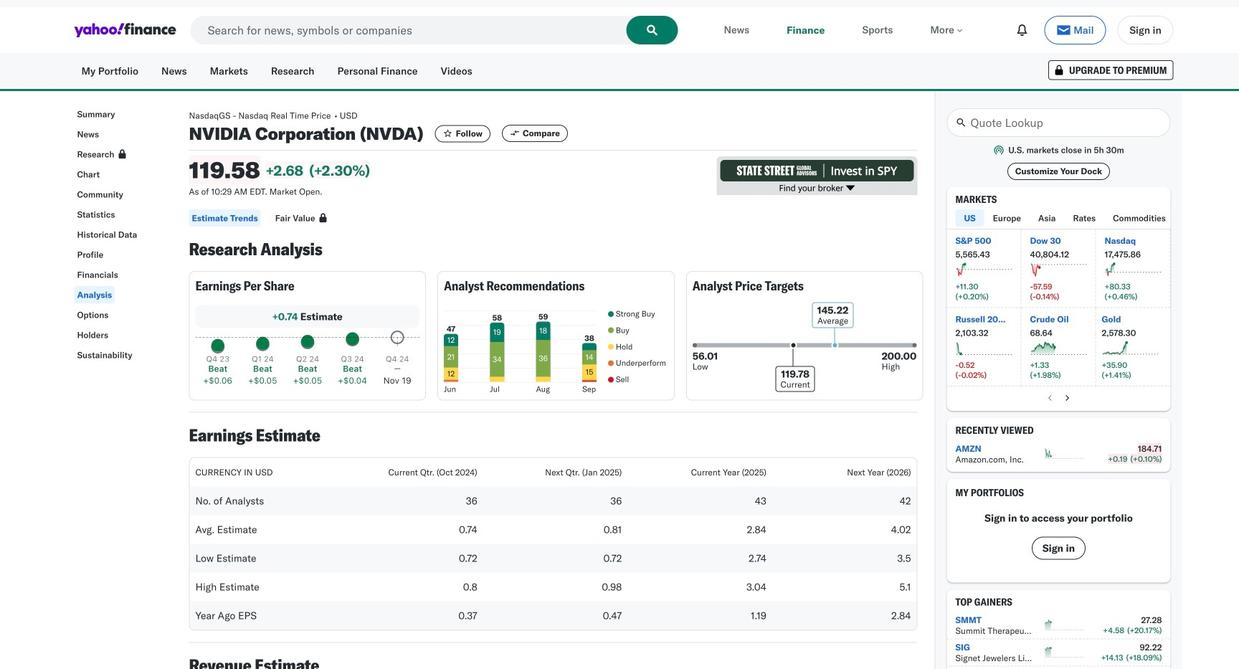 Task type: vqa. For each thing, say whether or not it's contained in the screenshot.
Nasdaq link
no



Task type: describe. For each thing, give the bounding box(es) containing it.
Search for news, symbols or companies text field
[[190, 16, 678, 44]]

amzn chart element
[[1045, 448, 1086, 460]]

smmt chart element
[[1045, 619, 1086, 632]]

prev image
[[1045, 392, 1056, 404]]

Quote Lookup text field
[[947, 108, 1171, 137]]



Task type: locate. For each thing, give the bounding box(es) containing it.
tab list
[[956, 209, 1240, 229]]

analysis menubar menu bar
[[189, 209, 918, 227]]

sig chart element
[[1045, 647, 1086, 659]]

search image
[[647, 24, 658, 36]]

advertisement element
[[717, 156, 918, 196]]

None search field
[[947, 108, 1171, 137]]

toolbar
[[1010, 16, 1174, 44]]

nvda navigation menubar menu bar
[[57, 103, 172, 364]]

None search field
[[190, 16, 678, 44]]



